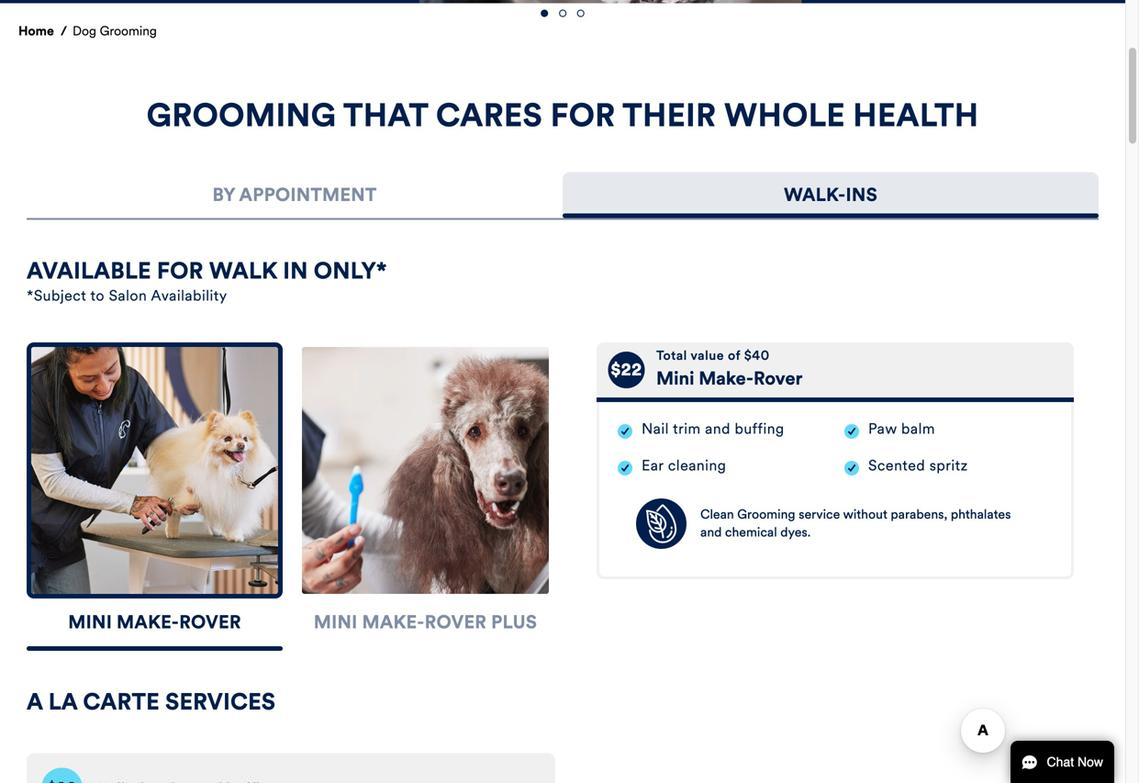 Task type: vqa. For each thing, say whether or not it's contained in the screenshot.
"Total value of $40 Mini Make-Rover"
yes



Task type: describe. For each thing, give the bounding box(es) containing it.
to
[[90, 286, 105, 305]]

value
[[691, 348, 724, 364]]

balm
[[902, 420, 935, 438]]

ear
[[642, 456, 664, 475]]

only*
[[314, 257, 387, 285]]

mini inside the total value of $40 mini make-rover
[[656, 367, 695, 390]]

scented
[[869, 456, 926, 475]]

appointment
[[239, 184, 377, 206]]

grooming that cares for their whole health
[[147, 95, 979, 135]]

without
[[843, 507, 888, 523]]

availability
[[151, 286, 227, 305]]

ins
[[846, 184, 878, 206]]

1 vertical spatial grooming
[[147, 95, 336, 135]]

trim
[[673, 420, 701, 438]]

of
[[728, 348, 741, 364]]

health
[[853, 95, 979, 135]]

clean grooming service without parabens, phthalates and chemical dyes.
[[701, 507, 1011, 540]]

cleaning
[[668, 456, 727, 475]]

0 vertical spatial for
[[550, 95, 616, 135]]

nail
[[642, 420, 669, 438]]

rover
[[754, 367, 803, 390]]

clean
[[701, 507, 734, 523]]

$40
[[744, 348, 770, 364]]

that
[[343, 95, 428, 135]]

for inside available for walk in only* *subject to salon availability
[[157, 257, 203, 285]]

walk-ins
[[784, 184, 878, 206]]

phthalates
[[951, 507, 1011, 523]]

available
[[27, 257, 151, 285]]

grooming for dog grooming
[[100, 23, 157, 39]]

make- for mini make-rover plus
[[362, 611, 425, 634]]

by appointment
[[213, 184, 377, 206]]

$22
[[611, 360, 642, 380]]

mini for mini make-rover
[[68, 611, 112, 634]]

total
[[656, 348, 687, 364]]

la
[[48, 688, 77, 716]]

dyes.
[[781, 524, 811, 540]]

by
[[213, 184, 235, 206]]



Task type: locate. For each thing, give the bounding box(es) containing it.
plus
[[491, 611, 537, 634]]

make- for mini make-rover
[[117, 611, 179, 634]]

salon
[[109, 286, 147, 305]]

walk
[[209, 257, 277, 285]]

carte
[[83, 688, 160, 716]]

0 vertical spatial grooming
[[100, 23, 157, 39]]

0 horizontal spatial mini
[[68, 611, 112, 634]]

for
[[550, 95, 616, 135], [157, 257, 203, 285]]

home link
[[18, 22, 69, 40]]

grooming
[[100, 23, 157, 39], [147, 95, 336, 135], [737, 507, 796, 523]]

their
[[623, 95, 716, 135]]

for up the availability
[[157, 257, 203, 285]]

a
[[27, 688, 43, 716]]

rover
[[179, 611, 241, 634], [425, 611, 487, 634]]

0 horizontal spatial make-
[[117, 611, 179, 634]]

dog
[[72, 23, 96, 39]]

1 make- from the left
[[117, 611, 179, 634]]

2 horizontal spatial mini
[[656, 367, 695, 390]]

1 rover from the left
[[179, 611, 241, 634]]

total value of $40 mini make-rover
[[656, 348, 803, 390]]

rover for mini make-rover plus
[[425, 611, 487, 634]]

service
[[799, 507, 840, 523]]

and down clean
[[701, 524, 722, 540]]

1 horizontal spatial mini
[[314, 611, 358, 634]]

make-
[[699, 367, 754, 390]]

grooming inside clean grooming service without parabens, phthalates and chemical dyes.
[[737, 507, 796, 523]]

dog grooming
[[72, 23, 157, 39]]

a la carte services
[[27, 688, 276, 716]]

cares
[[436, 95, 543, 135]]

nail trim and buffing
[[642, 420, 785, 438]]

2 make- from the left
[[362, 611, 425, 634]]

1 horizontal spatial rover
[[425, 611, 487, 634]]

1 vertical spatial and
[[701, 524, 722, 540]]

home
[[18, 23, 54, 39]]

mini make-rover plus
[[314, 611, 537, 634]]

grooming for clean grooming service without parabens, phthalates and chemical dyes.
[[737, 507, 796, 523]]

parabens,
[[891, 507, 948, 523]]

buffing
[[735, 420, 785, 438]]

paw balm
[[869, 420, 935, 438]]

paw
[[869, 420, 897, 438]]

grooming up the by
[[147, 95, 336, 135]]

rover for mini make-rover
[[179, 611, 241, 634]]

0 vertical spatial and
[[705, 420, 731, 438]]

and inside clean grooming service without parabens, phthalates and chemical dyes.
[[701, 524, 722, 540]]

services
[[165, 688, 276, 716]]

0 horizontal spatial rover
[[179, 611, 241, 634]]

rover left plus
[[425, 611, 487, 634]]

mini
[[656, 367, 695, 390], [68, 611, 112, 634], [314, 611, 358, 634]]

grooming right dog
[[100, 23, 157, 39]]

grooming up chemical on the bottom of the page
[[737, 507, 796, 523]]

1 horizontal spatial make-
[[362, 611, 425, 634]]

2 vertical spatial grooming
[[737, 507, 796, 523]]

chemical
[[725, 524, 777, 540]]

0 horizontal spatial for
[[157, 257, 203, 285]]

available for walk in only* *subject to salon availability
[[27, 257, 387, 305]]

*subject
[[27, 286, 86, 305]]

and right the trim
[[705, 420, 731, 438]]

whole
[[724, 95, 845, 135]]

walk-
[[784, 184, 846, 206]]

rover up services
[[179, 611, 241, 634]]

mini make-rover
[[68, 611, 241, 634]]

make-
[[117, 611, 179, 634], [362, 611, 425, 634]]

1 horizontal spatial for
[[550, 95, 616, 135]]

1 vertical spatial for
[[157, 257, 203, 285]]

spritz
[[930, 456, 968, 475]]

in
[[283, 257, 308, 285]]

for left their
[[550, 95, 616, 135]]

2 rover from the left
[[425, 611, 487, 634]]

mini for mini make-rover plus
[[314, 611, 358, 634]]

and
[[705, 420, 731, 438], [701, 524, 722, 540]]

scented spritz
[[869, 456, 968, 475]]

ear cleaning
[[642, 456, 727, 475]]



